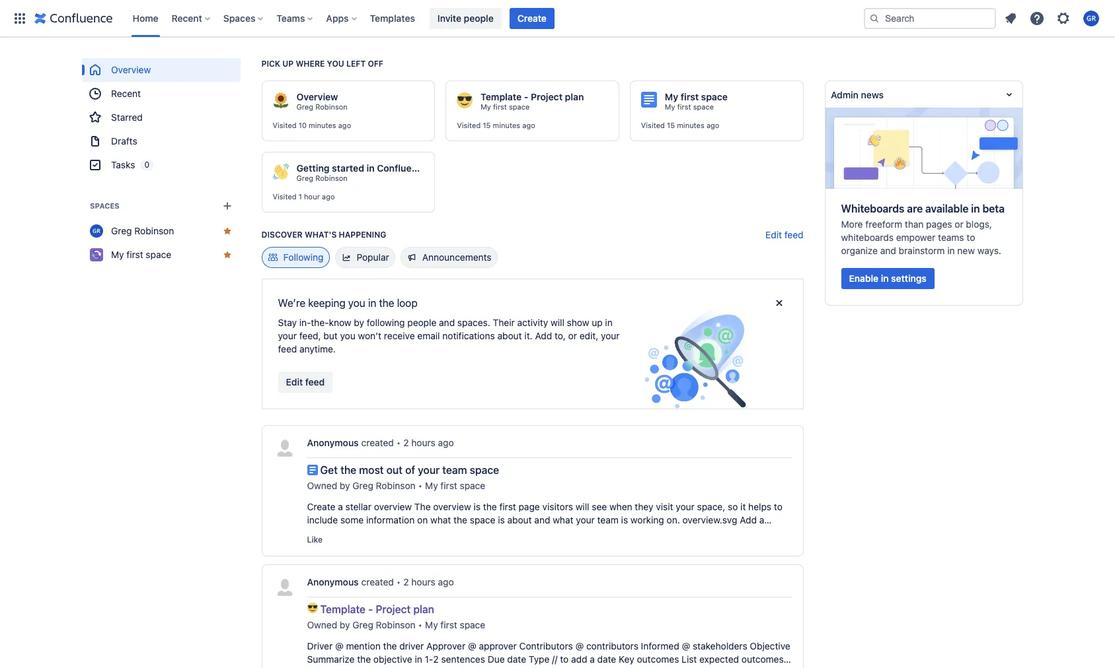 Task type: vqa. For each thing, say whether or not it's contained in the screenshot.
us at the bottom left
no



Task type: locate. For each thing, give the bounding box(es) containing it.
in inside getting started in confluence greg robinson
[[367, 163, 375, 174]]

1 horizontal spatial project
[[531, 91, 563, 102]]

anonymous created • 2 hours ago for project
[[307, 577, 454, 588]]

2 owned from the top
[[307, 620, 337, 631]]

anonymous created • 2 hours ago
[[307, 438, 454, 449], [307, 577, 454, 588]]

0 vertical spatial template
[[481, 91, 522, 102]]

2 anonymous image from the top
[[274, 578, 295, 599]]

2 15 from the left
[[667, 121, 675, 130]]

• up driver
[[418, 620, 422, 631]]

1 horizontal spatial to
[[774, 502, 783, 513]]

template for template - project plan
[[320, 604, 366, 616]]

template - project plan my first space
[[481, 91, 584, 111]]

a up problem in the bottom of the page
[[590, 654, 595, 666]]

1 horizontal spatial outcomes
[[742, 654, 784, 666]]

add inside stay in-the-know by following people and spaces. their activity will show up in your feed, but you won't receive email notifications about it. add to, or edit, your feed anytime.
[[535, 331, 552, 342]]

1 vertical spatial or
[[568, 331, 577, 342]]

by for -
[[340, 620, 350, 631]]

teams button
[[273, 8, 318, 29]]

edit
[[766, 229, 782, 241], [286, 377, 303, 388]]

the
[[379, 297, 394, 309], [340, 465, 356, 477], [483, 502, 497, 513], [454, 515, 467, 526], [746, 528, 760, 539], [383, 641, 397, 652], [357, 654, 371, 666], [565, 668, 579, 669], [718, 668, 732, 669]]

0 vertical spatial recent
[[172, 12, 202, 23]]

ago for greg
[[338, 121, 351, 130]]

the
[[414, 502, 431, 513]]

1 vertical spatial edit
[[286, 377, 303, 388]]

the-
[[311, 317, 329, 329]]

0 horizontal spatial plan
[[413, 604, 434, 616]]

plan inside template - project plan my first space
[[565, 91, 584, 102]]

robinson down "template - project plan" link
[[376, 620, 416, 631]]

admin news button
[[825, 81, 1022, 108]]

visited 15 minutes ago for template
[[457, 121, 535, 130]]

unstar this space image
[[222, 226, 232, 237]]

0 horizontal spatial edit
[[286, 377, 303, 388]]

get the most out of your team space
[[320, 465, 499, 477]]

overview up information
[[374, 502, 412, 513]]

outcomes
[[637, 654, 679, 666], [742, 654, 784, 666]]

edit feed for the left edit feed button
[[286, 377, 325, 388]]

greg inside getting started in confluence greg robinson
[[296, 174, 313, 182]]

approver
[[426, 641, 465, 652]]

your profile and preferences image
[[1083, 10, 1099, 26]]

to right //
[[560, 654, 569, 666]]

notification icon image
[[1003, 10, 1019, 26]]

1 horizontal spatial people
[[464, 12, 494, 23]]

1 vertical spatial anonymous created • 2 hours ago
[[307, 577, 454, 588]]

1 vertical spatial to
[[774, 502, 783, 513]]

visual
[[478, 528, 502, 539]]

2 minutes from the left
[[493, 121, 520, 130]]

0 vertical spatial 2
[[403, 438, 409, 449]]

2 anonymous from the top
[[307, 577, 359, 588]]

15 for my
[[667, 121, 675, 130]]

add inside the create a stellar overview the overview is the first page visitors will see when they visit your space, so it helps to include some information on what the space is about and what your team is working on. overview.svg add a header image. this gives your overview visual appeal and makes it welcoming for visitors. explain what the space is for. start
[[740, 515, 757, 526]]

in left 1-
[[415, 654, 422, 666]]

project inside "template - project plan" link
[[376, 604, 411, 616]]

some
[[340, 515, 364, 526]]

1 vertical spatial anonymous
[[307, 577, 359, 588]]

1 horizontal spatial /
[[432, 668, 435, 669]]

0 horizontal spatial will
[[551, 317, 564, 329]]

1 vertical spatial owned
[[307, 620, 337, 631]]

2 hours ago button up get the most out of your team space link
[[403, 437, 454, 450]]

minutes down my first space my first space
[[677, 121, 704, 130]]

the right on in the bottom left of the page
[[454, 515, 467, 526]]

owned by greg robinson • my first space
[[307, 481, 485, 492], [307, 620, 485, 631]]

it right so
[[740, 502, 746, 513]]

2 down the approver
[[433, 654, 439, 666]]

anonymous for get
[[307, 438, 359, 449]]

settings icon image
[[1056, 10, 1071, 26]]

2 for plan
[[403, 577, 409, 588]]

banner
[[0, 0, 1115, 37]]

0 vertical spatial edit feed button
[[766, 229, 803, 242]]

1 vertical spatial project
[[376, 604, 411, 616]]

0 horizontal spatial or
[[568, 331, 577, 342]]

objective
[[373, 654, 412, 666]]

owned for template - project plan
[[307, 620, 337, 631]]

1 horizontal spatial -
[[524, 91, 528, 102]]

created up template - project plan
[[361, 577, 394, 588]]

we're
[[278, 297, 305, 309]]

0 horizontal spatial 15
[[483, 121, 491, 130]]

team right of
[[442, 465, 467, 477]]

close message box image
[[771, 295, 787, 311]]

15 for template
[[483, 121, 491, 130]]

by up 'won't'
[[354, 317, 364, 329]]

by inside stay in-the-know by following people and spaces. their activity will show up in your feed, but you won't receive email notifications about it. add to, or edit, your feed anytime.
[[354, 317, 364, 329]]

1 horizontal spatial 15
[[667, 121, 675, 130]]

in
[[367, 163, 375, 174], [971, 203, 980, 215], [947, 245, 955, 256], [881, 273, 889, 284], [368, 297, 376, 309], [605, 317, 613, 329], [415, 654, 422, 666]]

to up new
[[967, 232, 975, 243]]

- inside template - project plan my first space
[[524, 91, 528, 102]]

a inside driver @ mention the driver approver @ approver contributors @ contributors informed @ stakeholders objective summarize the objective in 1-2 sentences due date type // to add a date key outcomes list expected outcomes and success metrics status / /  problem statement describe the problem and its impact. include the hypothes
[[590, 654, 595, 666]]

feed down stay
[[278, 344, 297, 355]]

1 vertical spatial owned by greg robinson • my first space
[[307, 620, 485, 631]]

0 vertical spatial team
[[442, 465, 467, 477]]

in right show
[[605, 317, 613, 329]]

1 horizontal spatial create
[[517, 12, 547, 23]]

greg down 'most'
[[353, 481, 373, 492]]

the up objective
[[383, 641, 397, 652]]

or up teams
[[955, 219, 964, 230]]

recent up starred
[[111, 88, 141, 99]]

recent
[[172, 12, 202, 23], [111, 88, 141, 99]]

1 minutes from the left
[[309, 121, 336, 130]]

by up 'stellar'
[[340, 481, 350, 492]]

confluence image
[[34, 10, 113, 26], [34, 10, 113, 26]]

team
[[442, 465, 467, 477], [597, 515, 619, 526]]

0 vertical spatial 2 hours ago button
[[403, 437, 454, 450]]

invite
[[438, 12, 461, 23]]

it right makes
[[584, 528, 589, 539]]

you
[[327, 59, 344, 69], [348, 297, 365, 309], [340, 331, 356, 342]]

robinson up visited 10 minutes ago at the top of the page
[[315, 102, 348, 111]]

overview up visited 10 minutes ago at the top of the page
[[296, 91, 338, 102]]

what's
[[305, 230, 337, 240]]

2 hours ago button for plan
[[403, 576, 454, 590]]

0 vertical spatial created
[[361, 438, 394, 449]]

15 down template - project plan my first space
[[483, 121, 491, 130]]

in right started in the left of the page
[[367, 163, 375, 174]]

a
[[338, 502, 343, 513], [759, 515, 764, 526], [590, 654, 595, 666]]

robinson down out
[[376, 481, 416, 492]]

create inside the create a stellar overview the overview is the first page visitors will see when they visit your space, so it helps to include some information on what the space is about and what your team is working on. overview.svg add a header image. this gives your overview visual appeal and makes it welcoming for visitors. explain what the space is for. start
[[307, 502, 335, 513]]

visited 15 minutes ago down my first space my first space
[[641, 121, 719, 130]]

-
[[524, 91, 528, 102], [368, 604, 373, 616]]

in up following
[[368, 297, 376, 309]]

in inside driver @ mention the driver approver @ approver contributors @ contributors informed @ stakeholders objective summarize the objective in 1-2 sentences due date type // to add a date key outcomes list expected outcomes and success metrics status / /  problem statement describe the problem and its impact. include the hypothes
[[415, 654, 422, 666]]

create inside create link
[[517, 12, 547, 23]]

visited
[[273, 121, 296, 130], [457, 121, 481, 130], [641, 121, 665, 130], [273, 192, 296, 201]]

1 vertical spatial recent
[[111, 88, 141, 99]]

they
[[635, 502, 653, 513]]

its
[[637, 668, 647, 669]]

for
[[640, 528, 652, 539]]

space,
[[697, 502, 725, 513]]

and down page
[[534, 515, 550, 526]]

project inside template - project plan my first space
[[531, 91, 563, 102]]

anonymous image
[[274, 438, 295, 459], [274, 578, 295, 599]]

success
[[325, 668, 360, 669]]

will inside the create a stellar overview the overview is the first page visitors will see when they visit your space, so it helps to include some information on what the space is about and what your team is working on. overview.svg add a header image. this gives your overview visual appeal and makes it welcoming for visitors. explain what the space is for. start
[[576, 502, 589, 513]]

to inside driver @ mention the driver approver @ approver contributors @ contributors informed @ stakeholders objective summarize the objective in 1-2 sentences due date type // to add a date key outcomes list expected outcomes and success metrics status / /  problem statement describe the problem and its impact. include the hypothes
[[560, 654, 569, 666]]

1 owned by greg robinson • my first space from the top
[[307, 481, 485, 492]]

the right 'get'
[[340, 465, 356, 477]]

- for template - project plan
[[368, 604, 373, 616]]

appeal
[[504, 528, 533, 539]]

15 down my first space my first space
[[667, 121, 675, 130]]

0 horizontal spatial outcomes
[[637, 654, 679, 666]]

1 vertical spatial created
[[361, 577, 394, 588]]

up
[[282, 59, 294, 69], [592, 317, 603, 329]]

1 anonymous image from the top
[[274, 438, 295, 459]]

in up blogs,
[[971, 203, 980, 215]]

1 horizontal spatial minutes
[[493, 121, 520, 130]]

anonymous for template
[[307, 577, 359, 588]]

1 vertical spatial -
[[368, 604, 373, 616]]

you down know
[[340, 331, 356, 342]]

1 vertical spatial hours
[[411, 577, 435, 588]]

hour
[[304, 192, 320, 201]]

0 horizontal spatial feed
[[278, 344, 297, 355]]

ago down overview greg robinson
[[338, 121, 351, 130]]

1 horizontal spatial visited 15 minutes ago
[[641, 121, 719, 130]]

hours up get the most out of your team space link
[[411, 438, 435, 449]]

0 vertical spatial a
[[338, 502, 343, 513]]

the up following
[[379, 297, 394, 309]]

1 horizontal spatial spaces
[[223, 12, 255, 23]]

hours
[[411, 438, 435, 449], [411, 577, 435, 588]]

template inside template - project plan my first space
[[481, 91, 522, 102]]

1 horizontal spatial it
[[740, 502, 746, 513]]

anonymous image for get
[[274, 438, 295, 459]]

2 horizontal spatial minutes
[[677, 121, 704, 130]]

settings
[[891, 273, 927, 284]]

to inside the create a stellar overview the overview is the first page visitors will see when they visit your space, so it helps to include some information on what the space is about and what your team is working on. overview.svg add a header image. this gives your overview visual appeal and makes it welcoming for visitors. explain what the space is for. start
[[774, 502, 783, 513]]

@ up summarize
[[335, 641, 344, 652]]

1 anonymous created • 2 hours ago from the top
[[307, 438, 454, 449]]

1 15 from the left
[[483, 121, 491, 130]]

type
[[529, 654, 550, 666]]

2 owned by greg robinson • my first space from the top
[[307, 620, 485, 631]]

3 minutes from the left
[[677, 121, 704, 130]]

1 date from the left
[[507, 654, 526, 666]]

owned by greg robinson • my first space down "template - project plan" link
[[307, 620, 485, 631]]

0 vertical spatial about
[[497, 331, 522, 342]]

whiteboards
[[841, 203, 905, 215]]

ago down template - project plan my first space
[[522, 121, 535, 130]]

whiteboards
[[841, 232, 894, 243]]

@ up add
[[575, 641, 584, 652]]

1 horizontal spatial a
[[590, 654, 595, 666]]

your up the on.
[[676, 502, 695, 513]]

0 horizontal spatial add
[[535, 331, 552, 342]]

0 horizontal spatial visited 15 minutes ago
[[457, 121, 535, 130]]

0 vertical spatial anonymous created • 2 hours ago
[[307, 438, 454, 449]]

overview inside group
[[111, 64, 151, 75]]

owned up driver
[[307, 620, 337, 631]]

2 visited 15 minutes ago from the left
[[641, 121, 719, 130]]

•
[[396, 438, 401, 449], [418, 481, 422, 492], [396, 577, 401, 588], [418, 620, 422, 631]]

0 vertical spatial owned
[[307, 481, 337, 492]]

edit feed for top edit feed button
[[766, 229, 803, 241]]

1 horizontal spatial add
[[740, 515, 757, 526]]

date up statement on the left bottom of page
[[507, 654, 526, 666]]

1 horizontal spatial recent
[[172, 12, 202, 23]]

0 vertical spatial to
[[967, 232, 975, 243]]

it.
[[524, 331, 533, 342]]

2 hours ago button for out
[[403, 437, 454, 450]]

2 hours ago button
[[403, 437, 454, 450], [403, 576, 454, 590]]

up right pick
[[282, 59, 294, 69]]

3 @ from the left
[[575, 641, 584, 652]]

1 vertical spatial it
[[584, 528, 589, 539]]

edit feed inside button
[[286, 377, 325, 388]]

following button
[[261, 247, 330, 268]]

created up 'most'
[[361, 438, 394, 449]]

anonymous created • 2 hours ago up 'most'
[[307, 438, 454, 449]]

0 vertical spatial hours
[[411, 438, 435, 449]]

overview inside overview greg robinson
[[296, 91, 338, 102]]

1 vertical spatial by
[[340, 481, 350, 492]]

2 created from the top
[[361, 577, 394, 588]]

visited 15 minutes ago down template - project plan my first space
[[457, 121, 535, 130]]

welcoming
[[592, 528, 638, 539]]

a up some
[[338, 502, 343, 513]]

1 vertical spatial people
[[407, 317, 436, 329]]

freeform
[[865, 219, 902, 230]]

/
[[427, 668, 430, 669], [432, 668, 435, 669]]

1 vertical spatial template
[[320, 604, 366, 616]]

group containing overview
[[82, 58, 240, 177]]

2 up "template - project plan" link
[[403, 577, 409, 588]]

0 vertical spatial owned by greg robinson • my first space
[[307, 481, 485, 492]]

news
[[861, 89, 883, 100]]

anonymous created • 2 hours ago up "template - project plan" link
[[307, 577, 454, 588]]

visitors.
[[655, 528, 688, 539]]

0 vertical spatial anonymous image
[[274, 438, 295, 459]]

ago right hour
[[322, 192, 335, 201]]

in inside stay in-the-know by following people and spaces. their activity will show up in your feed, but you won't receive email notifications about it. add to, or edit, your feed anytime.
[[605, 317, 613, 329]]

most
[[359, 465, 384, 477]]

in down teams
[[947, 245, 955, 256]]

0 vertical spatial up
[[282, 59, 294, 69]]

owned for get the most out of your team space
[[307, 481, 337, 492]]

15
[[483, 121, 491, 130], [667, 121, 675, 130]]

you up know
[[348, 297, 365, 309]]

0 vertical spatial plan
[[565, 91, 584, 102]]

and inside 'whiteboards are available in beta more freeform than pages or blogs, whiteboards empower teams to organize and brainstorm in new ways.'
[[880, 245, 896, 256]]

visitors
[[542, 502, 573, 513]]

spaces right recent "dropdown button"
[[223, 12, 255, 23]]

0 vertical spatial project
[[531, 91, 563, 102]]

minutes right the 10
[[309, 121, 336, 130]]

created
[[361, 438, 394, 449], [361, 577, 394, 588]]

1 horizontal spatial overview
[[296, 91, 338, 102]]

2 anonymous created • 2 hours ago from the top
[[307, 577, 454, 588]]

outcomes up impact.
[[637, 654, 679, 666]]

approver
[[479, 641, 517, 652]]

people inside stay in-the-know by following people and spaces. their activity will show up in your feed, but you won't receive email notifications about it. add to, or edit, your feed anytime.
[[407, 317, 436, 329]]

owned down 'get'
[[307, 481, 337, 492]]

where
[[296, 59, 325, 69]]

1 horizontal spatial or
[[955, 219, 964, 230]]

and up "email"
[[439, 317, 455, 329]]

of
[[405, 465, 415, 477]]

beta
[[983, 203, 1005, 215]]

0 vertical spatial edit feed
[[766, 229, 803, 241]]

minutes down template - project plan my first space
[[493, 121, 520, 130]]

0 horizontal spatial date
[[507, 654, 526, 666]]

apps button
[[322, 8, 362, 29]]

what
[[430, 515, 451, 526], [553, 515, 573, 526], [723, 528, 744, 539]]

robinson up hour
[[315, 174, 348, 182]]

created for most
[[361, 438, 394, 449]]

1 horizontal spatial edit feed button
[[766, 229, 803, 242]]

1 owned from the top
[[307, 481, 337, 492]]

2 / from the left
[[432, 668, 435, 669]]

my
[[665, 91, 678, 102], [481, 102, 491, 111], [665, 102, 675, 111], [111, 249, 124, 260], [425, 481, 438, 492], [425, 620, 438, 631]]

recent inside recent "dropdown button"
[[172, 12, 202, 23]]

off
[[368, 59, 383, 69]]

you left left
[[327, 59, 344, 69]]

get
[[320, 465, 338, 477]]

group
[[82, 58, 240, 177]]

and down whiteboards on the right top of page
[[880, 245, 896, 256]]

1 horizontal spatial plan
[[565, 91, 584, 102]]

:sunflower: image
[[273, 93, 289, 108], [273, 93, 289, 108]]

visited 1 hour ago
[[273, 192, 335, 201]]

0 horizontal spatial -
[[368, 604, 373, 616]]

to
[[967, 232, 975, 243], [774, 502, 783, 513], [560, 654, 569, 666]]

by for the
[[340, 481, 350, 492]]

1 horizontal spatial will
[[576, 502, 589, 513]]

enable in settings link
[[841, 268, 934, 289]]

:wave: image
[[273, 164, 289, 180]]

:sunglasses: image
[[457, 93, 473, 108], [457, 93, 473, 108], [307, 604, 318, 614], [307, 604, 318, 614]]

we're keeping you in the loop
[[278, 297, 418, 309]]

@ up sentences
[[468, 641, 476, 652]]

1 horizontal spatial what
[[553, 515, 573, 526]]

0 vertical spatial feed
[[784, 229, 803, 241]]

0 vertical spatial it
[[740, 502, 746, 513]]

up inside stay in-the-know by following people and spaces. their activity will show up in your feed, but you won't receive email notifications about it. add to, or edit, your feed anytime.
[[592, 317, 603, 329]]

1 horizontal spatial template
[[481, 91, 522, 102]]

the down helps at the bottom right of page
[[746, 528, 760, 539]]

0 vertical spatial -
[[524, 91, 528, 102]]

1 vertical spatial feed
[[278, 344, 297, 355]]

hours up "template - project plan" link
[[411, 577, 435, 588]]

0 horizontal spatial /
[[427, 668, 430, 669]]

2 vertical spatial a
[[590, 654, 595, 666]]

space
[[701, 91, 728, 102], [509, 102, 530, 111], [693, 102, 714, 111], [145, 249, 171, 260], [470, 465, 499, 477], [460, 481, 485, 492], [470, 515, 495, 526], [763, 528, 788, 539], [460, 620, 485, 631]]

0 horizontal spatial edit feed button
[[278, 372, 333, 393]]

ago down my first space my first space
[[707, 121, 719, 130]]

new
[[957, 245, 975, 256]]

edit feed
[[766, 229, 803, 241], [286, 377, 325, 388]]

visited for my
[[641, 121, 665, 130]]

1 vertical spatial spaces
[[90, 202, 119, 210]]

0 horizontal spatial overview
[[111, 64, 151, 75]]

2 vertical spatial by
[[340, 620, 350, 631]]

what right on in the bottom left of the page
[[430, 515, 451, 526]]

create link
[[509, 8, 555, 29]]

in right enable
[[881, 273, 889, 284]]

started
[[332, 163, 364, 174]]

summarize
[[307, 654, 355, 666]]

banner containing home
[[0, 0, 1115, 37]]

edit,
[[580, 331, 598, 342]]

2 vertical spatial you
[[340, 331, 356, 342]]

0 vertical spatial people
[[464, 12, 494, 23]]

0 horizontal spatial minutes
[[309, 121, 336, 130]]

1 created from the top
[[361, 438, 394, 449]]

people up "email"
[[407, 317, 436, 329]]

hours for out
[[411, 438, 435, 449]]

or right to,
[[568, 331, 577, 342]]

will inside stay in-the-know by following people and spaces. their activity will show up in your feed, but you won't receive email notifications about it. add to, or edit, your feed anytime.
[[551, 317, 564, 329]]

announcements button
[[400, 247, 497, 268]]

helps
[[748, 502, 771, 513]]

0 horizontal spatial create
[[307, 502, 335, 513]]

1 vertical spatial about
[[507, 515, 532, 526]]

by up mention on the left bottom of page
[[340, 620, 350, 631]]

add down helps at the bottom right of page
[[740, 515, 757, 526]]

overview
[[374, 502, 412, 513], [433, 502, 471, 513], [437, 528, 475, 539]]

feed down the anytime.
[[305, 377, 325, 388]]

1 anonymous from the top
[[307, 438, 359, 449]]

1 vertical spatial up
[[592, 317, 603, 329]]

a down helps at the bottom right of page
[[759, 515, 764, 526]]

will left the see
[[576, 502, 589, 513]]

spaces down tasks
[[90, 202, 119, 210]]

2 horizontal spatial a
[[759, 515, 764, 526]]

and left makes
[[535, 528, 551, 539]]

greg robinson link down "template - project plan" link
[[353, 619, 416, 633]]

0 horizontal spatial to
[[560, 654, 569, 666]]

anonymous up 'get'
[[307, 438, 359, 449]]

ago up the approver
[[438, 577, 454, 588]]

include
[[684, 668, 715, 669]]

1 hours from the top
[[411, 438, 435, 449]]

will up to,
[[551, 317, 564, 329]]

drafts
[[111, 136, 137, 147]]

0 horizontal spatial recent
[[111, 88, 141, 99]]

2 2 hours ago button from the top
[[403, 576, 454, 590]]

2 vertical spatial to
[[560, 654, 569, 666]]

people inside invite people button
[[464, 12, 494, 23]]

what up makes
[[553, 515, 573, 526]]

1 2 hours ago button from the top
[[403, 437, 454, 450]]

my first space link
[[481, 102, 530, 112], [665, 102, 714, 112], [82, 243, 240, 267], [425, 480, 485, 493], [425, 619, 485, 633]]

is
[[474, 502, 481, 513], [498, 515, 505, 526], [621, 515, 628, 526], [307, 541, 314, 553]]

create for create
[[517, 12, 547, 23]]

@ up the list
[[682, 641, 690, 652]]

ago for first
[[707, 121, 719, 130]]

space inside get the most out of your team space link
[[470, 465, 499, 477]]

on.
[[667, 515, 680, 526]]

0 vertical spatial overview
[[111, 64, 151, 75]]

anonymous created • 2 hours ago for most
[[307, 438, 454, 449]]

2 hours from the top
[[411, 577, 435, 588]]

search image
[[869, 13, 880, 23]]

:wave: image
[[273, 164, 289, 180]]

0 vertical spatial will
[[551, 317, 564, 329]]

it
[[740, 502, 746, 513], [584, 528, 589, 539]]

1 visited 15 minutes ago from the left
[[457, 121, 535, 130]]

owned
[[307, 481, 337, 492], [307, 620, 337, 631]]

what down so
[[723, 528, 744, 539]]

0 vertical spatial or
[[955, 219, 964, 230]]

1 vertical spatial add
[[740, 515, 757, 526]]



Task type: describe. For each thing, give the bounding box(es) containing it.
contributors
[[586, 641, 638, 652]]

1 outcomes from the left
[[637, 654, 679, 666]]

mention
[[346, 641, 381, 652]]

your right of
[[418, 465, 440, 477]]

feed,
[[299, 331, 321, 342]]

or inside 'whiteboards are available in beta more freeform than pages or blogs, whiteboards empower teams to organize and brainstorm in new ways.'
[[955, 219, 964, 230]]

announcements
[[422, 252, 492, 263]]

overview right the
[[433, 502, 471, 513]]

like button
[[307, 535, 323, 546]]

Search field
[[864, 8, 996, 29]]

you inside stay in-the-know by following people and spaces. their activity will show up in your feed, but you won't receive email notifications about it. add to, or edit, your feed anytime.
[[340, 331, 356, 342]]

0 horizontal spatial a
[[338, 502, 343, 513]]

2 for out
[[403, 438, 409, 449]]

home link
[[129, 8, 162, 29]]

greg down template - project plan
[[353, 620, 373, 631]]

apps
[[326, 12, 349, 23]]

the up visual
[[483, 502, 497, 513]]

the down mention on the left bottom of page
[[357, 654, 371, 666]]

0 horizontal spatial it
[[584, 528, 589, 539]]

and inside stay in-the-know by following people and spaces. their activity will show up in your feed, but you won't receive email notifications about it. add to, or edit, your feed anytime.
[[439, 317, 455, 329]]

expected
[[699, 654, 739, 666]]

first inside the create a stellar overview the overview is the first page visitors will see when they visit your space, so it helps to include some information on what the space is about and what your team is working on. overview.svg add a header image. this gives your overview visual appeal and makes it welcoming for visitors. explain what the space is for. start
[[499, 502, 516, 513]]

• up "template - project plan" link
[[396, 577, 401, 588]]

show
[[567, 317, 589, 329]]

your down the see
[[576, 515, 595, 526]]

working
[[631, 515, 664, 526]]

hours for plan
[[411, 577, 435, 588]]

visited 15 minutes ago for my
[[641, 121, 719, 130]]

will for visitors
[[576, 502, 589, 513]]

10
[[299, 121, 307, 130]]

1
[[299, 192, 302, 201]]

loop
[[397, 297, 418, 309]]

appswitcher icon image
[[12, 10, 28, 26]]

stay
[[278, 317, 297, 329]]

invite people button
[[430, 8, 502, 29]]

like
[[307, 535, 323, 545]]

spaces button
[[219, 8, 269, 29]]

the down expected
[[718, 668, 732, 669]]

blogs,
[[966, 219, 992, 230]]

for.
[[316, 541, 330, 553]]

when
[[609, 502, 632, 513]]

left
[[346, 59, 366, 69]]

happening
[[339, 230, 386, 240]]

template - project plan link
[[320, 604, 437, 617]]

or inside stay in-the-know by following people and spaces. their activity will show up in your feed, but you won't receive email notifications about it. add to, or edit, your feed anytime.
[[568, 331, 577, 342]]

organize
[[841, 245, 878, 256]]

• up out
[[396, 438, 401, 449]]

email
[[417, 331, 440, 342]]

project for template - project plan my first space
[[531, 91, 563, 102]]

discover what's happening
[[261, 230, 386, 240]]

ago for -
[[522, 121, 535, 130]]

template - project plan
[[320, 604, 434, 616]]

pick
[[261, 59, 280, 69]]

1 horizontal spatial feed
[[305, 377, 325, 388]]

minutes for -
[[493, 121, 520, 130]]

visited for template
[[457, 121, 481, 130]]

on
[[417, 515, 428, 526]]

describe
[[524, 668, 562, 669]]

stellar
[[345, 502, 371, 513]]

recent link
[[82, 82, 240, 106]]

contributors
[[519, 641, 573, 652]]

greg robinson link up visited 10 minutes ago at the top of the page
[[296, 102, 348, 112]]

will for activity
[[551, 317, 564, 329]]

teams
[[938, 232, 964, 243]]

create for create a stellar overview the overview is the first page visitors will see when they visit your space, so it helps to include some information on what the space is about and what your team is working on. overview.svg add a header image. this gives your overview visual appeal and makes it welcoming for visitors. explain what the space is for. start
[[307, 502, 335, 513]]

the inside get the most out of your team space link
[[340, 465, 356, 477]]

create a space image
[[219, 198, 235, 214]]

available
[[925, 203, 969, 215]]

1 vertical spatial you
[[348, 297, 365, 309]]

get the most out of your team space link
[[320, 464, 502, 477]]

0 horizontal spatial team
[[442, 465, 467, 477]]

visited for overview
[[273, 121, 296, 130]]

pages
[[926, 219, 952, 230]]

overview greg robinson
[[296, 91, 348, 111]]

statement
[[478, 668, 522, 669]]

the down add
[[565, 668, 579, 669]]

2 inside driver @ mention the driver approver @ approver contributors @ contributors informed @ stakeholders objective summarize the objective in 1-2 sentences due date type // to add a date key outcomes list expected outcomes and success metrics status / /  problem statement describe the problem and its impact. include the hypothes
[[433, 654, 439, 666]]

owned by greg robinson • my first space for plan
[[307, 620, 485, 631]]

templates
[[370, 12, 415, 23]]

to,
[[555, 331, 566, 342]]

plan for template - project plan my first space
[[565, 91, 584, 102]]

are
[[907, 203, 923, 215]]

enable
[[849, 273, 879, 284]]

in-
[[299, 317, 311, 329]]

greg robinson link down out
[[353, 480, 416, 493]]

metrics
[[363, 668, 395, 669]]

0 horizontal spatial spaces
[[90, 202, 119, 210]]

my first space
[[111, 249, 171, 260]]

project for template - project plan
[[376, 604, 411, 616]]

and down summarize
[[307, 668, 323, 669]]

2 @ from the left
[[468, 641, 476, 652]]

sentences
[[441, 654, 485, 666]]

recent inside recent link
[[111, 88, 141, 99]]

1 / from the left
[[427, 668, 430, 669]]

created for project
[[361, 577, 394, 588]]

ago up get the most out of your team space link
[[438, 438, 454, 449]]

starred link
[[82, 106, 240, 130]]

feed inside stay in-the-know by following people and spaces. their activity will show up in your feed, but you won't receive email notifications about it. add to, or edit, your feed anytime.
[[278, 344, 297, 355]]

first inside template - project plan my first space
[[493, 102, 507, 111]]

receive
[[384, 331, 415, 342]]

stakeholders
[[693, 641, 747, 652]]

brainstorm
[[899, 245, 945, 256]]

1 @ from the left
[[335, 641, 344, 652]]

owned by greg robinson • my first space for out
[[307, 481, 485, 492]]

more
[[841, 219, 863, 230]]

2 outcomes from the left
[[742, 654, 784, 666]]

minutes for first
[[677, 121, 704, 130]]

pick up where you left off
[[261, 59, 383, 69]]

to inside 'whiteboards are available in beta more freeform than pages or blogs, whiteboards empower teams to organize and brainstorm in new ways.'
[[967, 232, 975, 243]]

gives
[[391, 528, 413, 539]]

getting
[[296, 163, 330, 174]]

but
[[323, 331, 338, 342]]

anytime.
[[299, 344, 336, 355]]

my first space my first space
[[665, 91, 728, 111]]

discover
[[261, 230, 303, 240]]

anonymous image for template
[[274, 578, 295, 599]]

know
[[329, 317, 351, 329]]

minutes for greg
[[309, 121, 336, 130]]

• down get the most out of your team space link
[[418, 481, 422, 492]]

overview for overview
[[111, 64, 151, 75]]

and down the key
[[619, 668, 635, 669]]

overview for overview greg robinson
[[296, 91, 338, 102]]

ago for started
[[322, 192, 335, 201]]

admin news
[[831, 89, 883, 100]]

greg robinson link up my first space
[[82, 219, 240, 243]]

robinson inside overview greg robinson
[[315, 102, 348, 111]]

include
[[307, 515, 338, 526]]

2 horizontal spatial feed
[[784, 229, 803, 241]]

0
[[144, 160, 149, 170]]

spaces.
[[457, 317, 490, 329]]

0 horizontal spatial up
[[282, 59, 294, 69]]

about inside stay in-the-know by following people and spaces. their activity will show up in your feed, but you won't receive email notifications about it. add to, or edit, your feed anytime.
[[497, 331, 522, 342]]

their
[[493, 317, 515, 329]]

0 vertical spatial you
[[327, 59, 344, 69]]

spaces inside popup button
[[223, 12, 255, 23]]

plan for template - project plan
[[413, 604, 434, 616]]

whiteboards are available in beta more freeform than pages or blogs, whiteboards empower teams to organize and brainstorm in new ways.
[[841, 203, 1005, 256]]

your down stay
[[278, 331, 297, 342]]

overview link
[[82, 58, 240, 82]]

4 @ from the left
[[682, 641, 690, 652]]

stay in-the-know by following people and spaces. their activity will show up in your feed, but you won't receive email notifications about it. add to, or edit, your feed anytime.
[[278, 317, 620, 355]]

robinson inside getting started in confluence greg robinson
[[315, 174, 348, 182]]

overview left visual
[[437, 528, 475, 539]]

0 vertical spatial edit
[[766, 229, 782, 241]]

unstar this space image
[[222, 250, 232, 260]]

templates link
[[366, 8, 419, 29]]

help icon image
[[1029, 10, 1045, 26]]

your right the edit,
[[601, 331, 620, 342]]

template for template - project plan my first space
[[481, 91, 522, 102]]

1 vertical spatial a
[[759, 515, 764, 526]]

greg up my first space
[[111, 225, 132, 237]]

visited for getting
[[273, 192, 296, 201]]

2 date from the left
[[597, 654, 616, 666]]

your down on in the bottom left of the page
[[416, 528, 435, 539]]

home
[[133, 12, 158, 23]]

space inside template - project plan my first space
[[509, 102, 530, 111]]

my inside template - project plan my first space
[[481, 102, 491, 111]]

robinson up my first space
[[134, 225, 174, 237]]

greg robinson link up hour
[[296, 174, 348, 183]]

global element
[[8, 0, 861, 37]]

add
[[571, 654, 587, 666]]

0 horizontal spatial what
[[430, 515, 451, 526]]

image.
[[339, 528, 368, 539]]

2 horizontal spatial what
[[723, 528, 744, 539]]

about inside the create a stellar overview the overview is the first page visitors will see when they visit your space, so it helps to include some information on what the space is about and what your team is working on. overview.svg add a header image. this gives your overview visual appeal and makes it welcoming for visitors. explain what the space is for. start
[[507, 515, 532, 526]]

key
[[619, 654, 634, 666]]

list
[[682, 654, 697, 666]]

driver
[[307, 641, 333, 652]]

greg inside overview greg robinson
[[296, 102, 313, 111]]

team inside the create a stellar overview the overview is the first page visitors will see when they visit your space, so it helps to include some information on what the space is about and what your team is working on. overview.svg add a header image. this gives your overview visual appeal and makes it welcoming for visitors. explain what the space is for. start
[[597, 515, 619, 526]]

starred
[[111, 112, 142, 123]]

- for template - project plan my first space
[[524, 91, 528, 102]]

header
[[307, 528, 337, 539]]

won't
[[358, 331, 381, 342]]



